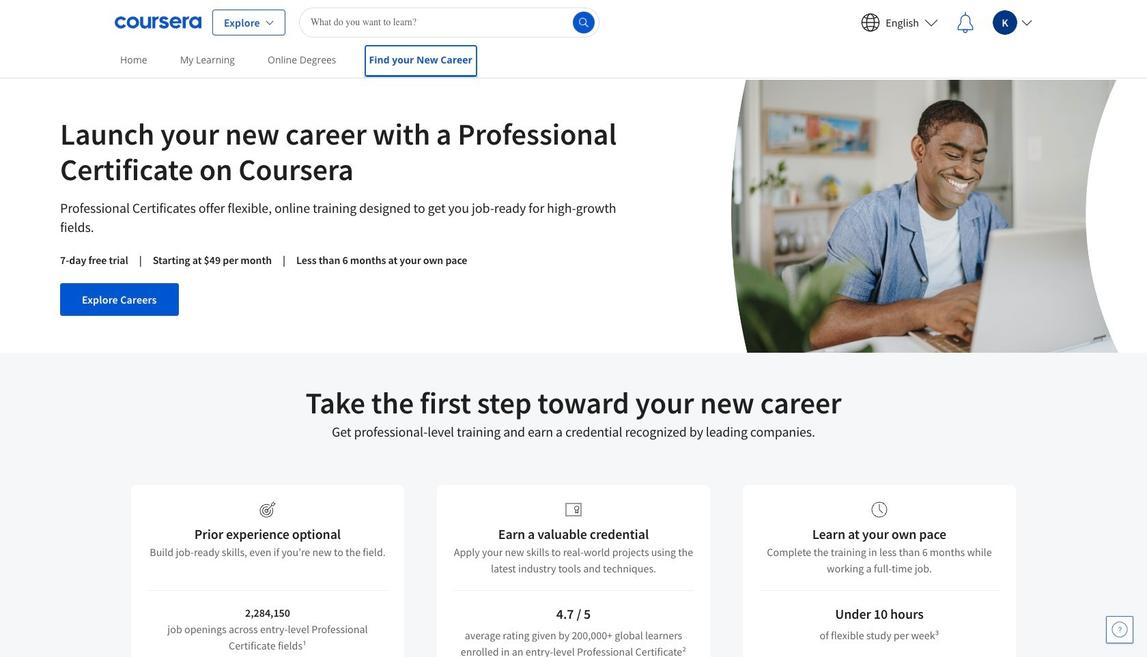 Task type: vqa. For each thing, say whether or not it's contained in the screenshot.
which
no



Task type: describe. For each thing, give the bounding box(es) containing it.
help center image
[[1112, 622, 1128, 638]]



Task type: locate. For each thing, give the bounding box(es) containing it.
None search field
[[299, 7, 599, 37]]

What do you want to learn? text field
[[299, 7, 599, 37]]

coursera image
[[115, 11, 201, 33]]



